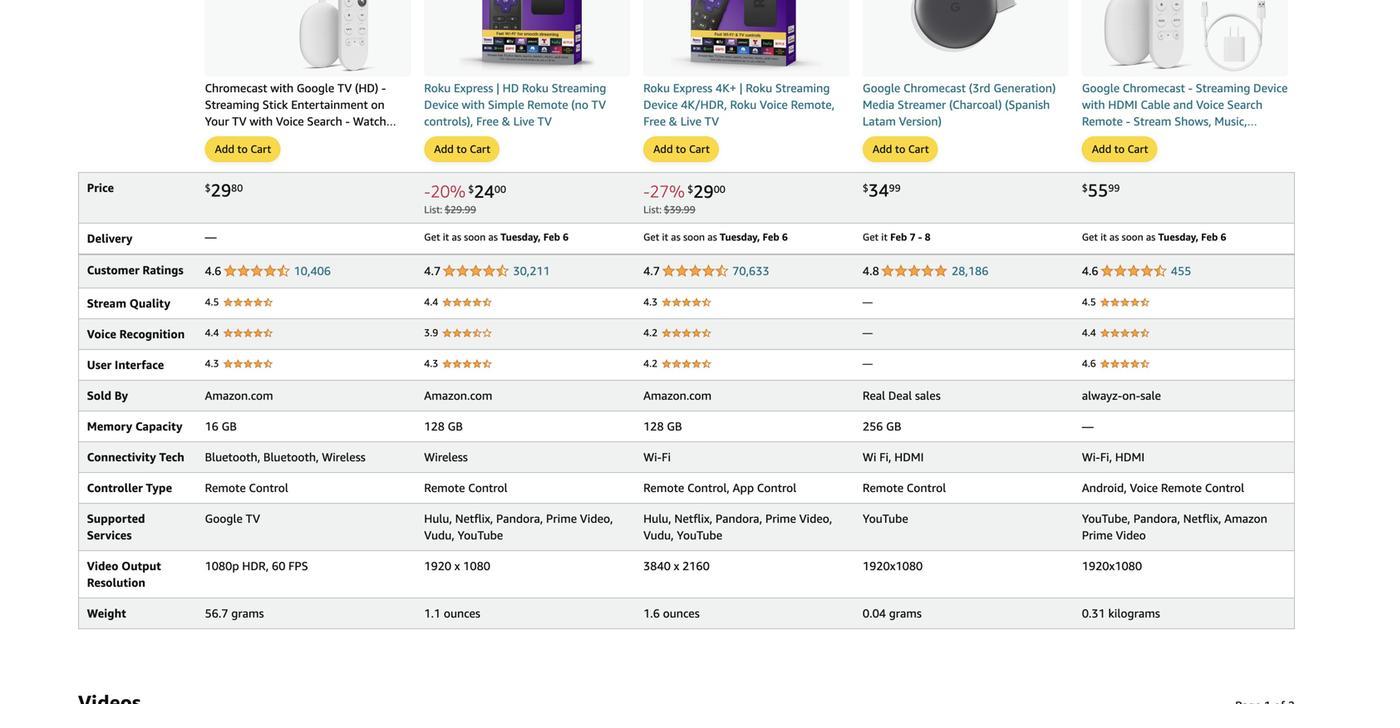 Task type: vqa. For each thing, say whether or not it's contained in the screenshot.


Task type: describe. For each thing, give the bounding box(es) containing it.
phone
[[1192, 131, 1225, 145]]

resolution
[[87, 576, 146, 590]]

2 tuesday, from the left
[[720, 231, 760, 243]]

- right (hd)
[[382, 81, 386, 95]]

1 horizontal spatial 29
[[694, 181, 714, 202]]

2 control from the left
[[468, 481, 508, 495]]

quality
[[129, 296, 170, 310]]

4.6 for 455
[[1083, 264, 1099, 278]]

3 amazon.com from the left
[[644, 389, 712, 402]]

2 get from the left
[[644, 231, 660, 243]]

4 it from the left
[[1101, 231, 1108, 243]]

pouch
[[1213, 148, 1245, 161]]

streamer
[[898, 98, 947, 111]]

hdr,
[[242, 559, 269, 573]]

2 hulu, from the left
[[644, 512, 672, 526]]

| inside roku express | hd roku streaming device with simple remote (no tv controls), free & live tv
[[497, 81, 500, 95]]

your
[[205, 114, 229, 128]]

1 horizontal spatial youtube
[[677, 528, 723, 542]]

roku up simple
[[522, 81, 549, 95]]

controls),
[[424, 114, 473, 128]]

0 horizontal spatial 4.4
[[205, 327, 219, 338]]

roku express 4k+ | roku streaming device 4k/hdr, roku voice remote, free & live tv image
[[666, 0, 828, 76]]

8
[[925, 231, 931, 243]]

live inside roku express 4k+ | roku streaming device 4k/hdr, roku voice remote, free & live tv
[[681, 114, 702, 128]]

weight
[[87, 607, 126, 620]]

to up version
[[1115, 143, 1125, 155]]

1 wireless from the left
[[322, 450, 366, 464]]

3 feb from the left
[[891, 231, 908, 243]]

hdmi for wi-fi, hdmi
[[1116, 450, 1145, 464]]

$ inside -20% $ 24 00
[[468, 183, 474, 195]]

24
[[474, 181, 495, 202]]

(charcoal)
[[950, 98, 1003, 111]]

google chromecast (3rd generation) media streamer (charcoal) (spanish latam version) link
[[863, 80, 1069, 130]]

voice inside chromecast with google tv (hd) - streaming stick entertainment on your tv with voice search - watch movies, shows, and live tv in 1080p hd - snow
[[276, 114, 304, 128]]

remote control, app control
[[644, 481, 797, 495]]

grams for 56.7 grams
[[231, 607, 264, 620]]

watch
[[353, 114, 387, 128]]

2 add to cart submit from the left
[[425, 137, 499, 161]]

sale
[[1141, 389, 1162, 402]]

- inside -20% $ 24 00
[[424, 181, 431, 201]]

— for user interface
[[863, 358, 873, 369]]

256 gb
[[863, 419, 902, 433]]

streaming inside roku express 4k+ | roku streaming device 4k/hdr, roku voice remote, free & live tv
[[776, 81, 830, 95]]

to up the -27% $ 29 00
[[676, 143, 687, 155]]

roku express 4k+ | roku streaming device 4k/hdr, roku voice remote, free & live tv
[[644, 81, 835, 128]]

remote up 'youtube, pandora, netflix, amazon prime video'
[[1162, 481, 1203, 495]]

2 gb from the left
[[448, 419, 463, 433]]

1080
[[463, 559, 491, 573]]

x for 1920
[[455, 559, 460, 573]]

remote up 1920
[[424, 481, 465, 495]]

bluetooth, bluetooth, wireless
[[205, 450, 366, 464]]

0 horizontal spatial 4.3
[[205, 358, 219, 369]]

memory
[[87, 419, 132, 433]]

16
[[205, 419, 219, 433]]

to down version)
[[896, 143, 906, 155]]

hd inside chromecast with google tv (hd) - streaming stick entertainment on your tv with voice search - watch movies, shows, and live tv in 1080p hd - snow
[[205, 148, 221, 161]]

0 horizontal spatial 29
[[211, 180, 231, 200]]

1 horizontal spatial prime
[[766, 512, 797, 526]]

prime inside 'youtube, pandora, netflix, amazon prime video'
[[1083, 528, 1113, 542]]

simple
[[488, 98, 525, 111]]

capacity
[[135, 419, 183, 433]]

1 as from the left
[[452, 231, 462, 243]]

4 add to cart submit from the left
[[864, 137, 938, 161]]

latam
[[863, 114, 896, 128]]

$ 55 99
[[1083, 180, 1121, 200]]

(3rd
[[970, 81, 991, 95]]

cart for 5th add to cart submit from right
[[251, 143, 271, 155]]

youtube, pandora, netflix, amazon prime video
[[1083, 512, 1268, 542]]

4 feb from the left
[[1202, 231, 1219, 243]]

3840 x 2160
[[644, 559, 710, 573]]

2 as from the left
[[489, 231, 498, 243]]

4.7 for 70,633
[[644, 264, 660, 278]]

- down google chromecast - streaming device with hdmi cable and voice search remote - stream shows, music, photos, sports from phone to tv - includes cleaning cloth, pouch - hd version - snow
[[1189, 81, 1193, 95]]

4 control from the left
[[907, 481, 947, 495]]

hdmi inside google chromecast - streaming device with hdmi cable and voice search remote - stream shows, music, photos, sports from phone to tv - includes cleaning cloth, pouch - hd version - snow
[[1109, 98, 1138, 111]]

4 get from the left
[[1083, 231, 1099, 243]]

hd inside roku express | hd roku streaming device with simple remote (no tv controls), free & live tv
[[503, 81, 519, 95]]

app
[[733, 481, 754, 495]]

1 netflix, from the left
[[455, 512, 493, 526]]

with down stick
[[250, 114, 273, 128]]

1 get it as soon as tuesday, feb 6 from the left
[[424, 231, 569, 243]]

stream inside google chromecast - streaming device with hdmi cable and voice search remote - stream shows, music, photos, sports from phone to tv - includes cleaning cloth, pouch - hd version - snow
[[1134, 114, 1172, 128]]

2 hulu, netflix, pandora, prime video, vudu, youtube from the left
[[644, 512, 833, 542]]

6 as from the left
[[1147, 231, 1156, 243]]

google chromecast - streaming device with hdmi cable and voice search remote - stream shows, music, photos, sports from phone to tv - includes cleaning cloth, pouch - hd version - snow image
[[1100, 0, 1271, 76]]

device inside google chromecast - streaming device with hdmi cable and voice search remote - stream shows, music, photos, sports from phone to tv - includes cleaning cloth, pouch - hd version - snow
[[1254, 81, 1289, 95]]

device for tv
[[424, 98, 459, 111]]

remote down wi fi, hdmi
[[863, 481, 904, 495]]

services
[[87, 528, 132, 542]]

music,
[[1215, 114, 1248, 128]]

3 gb from the left
[[667, 419, 683, 433]]

1 hulu, netflix, pandora, prime video, vudu, youtube from the left
[[424, 512, 613, 542]]

chromecast with google tv (hd) - streaming stick entertainment on your tv with voice search - watch movies, shows, and live tv in 1080p hd - snow image
[[235, 0, 382, 76]]

— for voice recognition
[[863, 327, 873, 338]]

1 add to cart from the left
[[215, 143, 271, 155]]

fi
[[662, 450, 671, 464]]

sports
[[1125, 131, 1160, 145]]

2 4.5 from the left
[[1083, 296, 1097, 308]]

alwayz-on-sale
[[1083, 389, 1162, 402]]

roku up controls),
[[424, 81, 451, 95]]

2 feb from the left
[[763, 231, 780, 243]]

99 for 55
[[1109, 182, 1121, 194]]

google for google chromecast - streaming device with hdmi cable and voice search remote - stream shows, music, photos, sports from phone to tv - includes cleaning cloth, pouch - hd version - snow
[[1083, 81, 1120, 95]]

(spanish
[[1006, 98, 1051, 111]]

2 netflix, from the left
[[675, 512, 713, 526]]

1 control from the left
[[249, 481, 288, 495]]

- right phone on the right top of page
[[1260, 131, 1265, 145]]

media
[[863, 98, 895, 111]]

27%
[[650, 181, 685, 201]]

to down controls),
[[457, 143, 467, 155]]

netflix, inside 'youtube, pandora, netflix, amazon prime video'
[[1184, 512, 1222, 526]]

movies,
[[205, 131, 244, 145]]

$ inside the -27% $ 29 00
[[688, 183, 694, 195]]

streaming inside roku express | hd roku streaming device with simple remote (no tv controls), free & live tv
[[552, 81, 607, 95]]

roku left 4k+
[[644, 81, 670, 95]]

| inside roku express 4k+ | roku streaming device 4k/hdr, roku voice remote, free & live tv
[[740, 81, 743, 95]]

4.2 for interface
[[644, 358, 658, 369]]

2160
[[683, 559, 710, 573]]

3 get from the left
[[863, 231, 879, 243]]

voice up user
[[87, 327, 116, 341]]

list: for 24
[[424, 204, 443, 215]]

0.31 kilograms
[[1083, 607, 1161, 620]]

2 wireless from the left
[[424, 450, 468, 464]]

1 video, from the left
[[580, 512, 613, 526]]

99 for 34
[[890, 182, 901, 194]]

wi-fi
[[644, 450, 671, 464]]

3 remote control from the left
[[863, 481, 947, 495]]

& inside roku express 4k+ | roku streaming device 4k/hdr, roku voice remote, free & live tv
[[669, 114, 678, 128]]

roku down 4k+
[[730, 98, 757, 111]]

4 as from the left
[[708, 231, 718, 243]]

remote inside google chromecast - streaming device with hdmi cable and voice search remote - stream shows, music, photos, sports from phone to tv - includes cleaning cloth, pouch - hd version - snow
[[1083, 114, 1124, 128]]

2 6 from the left
[[783, 231, 788, 243]]

remote inside roku express | hd roku streaming device with simple remote (no tv controls), free & live tv
[[528, 98, 569, 111]]

voice inside google chromecast - streaming device with hdmi cable and voice search remote - stream shows, music, photos, sports from phone to tv - includes cleaning cloth, pouch - hd version - snow
[[1197, 98, 1225, 111]]

voice right android,
[[1131, 481, 1159, 495]]

x for 3840
[[674, 559, 680, 573]]

2 amazon.com from the left
[[424, 389, 493, 402]]

60
[[272, 559, 286, 573]]

$ for 34
[[863, 182, 869, 194]]

user
[[87, 358, 112, 372]]

3 as from the left
[[671, 231, 681, 243]]

1 gb from the left
[[222, 419, 237, 433]]

live inside roku express | hd roku streaming device with simple remote (no tv controls), free & live tv
[[514, 114, 535, 128]]

to up 80 on the top left
[[237, 143, 248, 155]]

256
[[863, 419, 884, 433]]

user interface
[[87, 358, 164, 372]]

5 control from the left
[[1206, 481, 1245, 495]]

- up sports
[[1127, 114, 1131, 128]]

5 add from the left
[[1093, 143, 1112, 155]]

memory capacity
[[87, 419, 183, 433]]

-20% $ 24 00
[[424, 181, 506, 202]]

28,186
[[952, 264, 989, 278]]

455
[[1172, 264, 1192, 278]]

google inside chromecast with google tv (hd) - streaming stick entertainment on your tv with voice search - watch movies, shows, and live tv in 1080p hd - snow
[[297, 81, 335, 95]]

- inside the -27% $ 29 00
[[644, 181, 650, 201]]

sold by
[[87, 389, 128, 402]]

search inside google chromecast - streaming device with hdmi cable and voice search remote - stream shows, music, photos, sports from phone to tv - includes cleaning cloth, pouch - hd version - snow
[[1228, 98, 1263, 111]]

remote up "google tv" in the bottom left of the page
[[205, 481, 246, 495]]

alwayz-
[[1083, 389, 1123, 402]]

2 pandora, from the left
[[716, 512, 763, 526]]

2 video, from the left
[[800, 512, 833, 526]]

- right pouch
[[1248, 148, 1253, 161]]

3 6 from the left
[[1221, 231, 1227, 243]]

1 128 from the left
[[424, 419, 445, 433]]

real
[[863, 389, 886, 402]]

ounces for 1.6 ounces
[[663, 607, 700, 620]]

chromecast inside chromecast with google tv (hd) - streaming stick entertainment on your tv with voice search - watch movies, shows, and live tv in 1080p hd - snow
[[205, 81, 267, 95]]

customer
[[87, 263, 140, 277]]

tech
[[159, 450, 185, 464]]

1 hulu, from the left
[[424, 512, 452, 526]]

deal
[[889, 389, 913, 402]]

ounces for 1.1 ounces
[[444, 607, 481, 620]]

$ 34 99
[[863, 180, 901, 200]]

- down "movies,"
[[224, 148, 229, 161]]

shows, inside chromecast with google tv (hd) - streaming stick entertainment on your tv with voice search - watch movies, shows, and live tv in 1080p hd - snow
[[247, 131, 284, 145]]

voice recognition
[[87, 327, 185, 341]]

type
[[146, 481, 172, 495]]

1920 x 1080
[[424, 559, 491, 573]]

chromecast for google chromecast - streaming device with hdmi cable and voice search remote - stream shows, music, photos, sports from phone to tv - includes cleaning cloth, pouch - hd version - snow
[[1123, 81, 1186, 95]]

connectivity
[[87, 450, 156, 464]]

2 soon from the left
[[684, 231, 705, 243]]

sales
[[916, 389, 941, 402]]

wi-fi, hdmi
[[1083, 450, 1145, 464]]

1 horizontal spatial 4.4
[[424, 296, 439, 308]]

1 bluetooth, from the left
[[205, 450, 260, 464]]

android,
[[1083, 481, 1127, 495]]

1.6 ounces
[[644, 607, 700, 620]]

3 soon from the left
[[1122, 231, 1144, 243]]

2 horizontal spatial youtube
[[863, 512, 909, 526]]

roku express | hd roku streaming device with simple remote (no tv controls), free & live tv
[[424, 81, 607, 128]]

1 128 gb from the left
[[424, 419, 463, 433]]

google chromecast - streaming device with hdmi cable and voice search remote - stream shows, music, photos, sports from phone to tv - includes cleaning cloth, pouch - hd version - snow link
[[1083, 80, 1289, 178]]

google chromecast (3rd generation) media streamer (charcoal) (spanish latam version)
[[863, 81, 1056, 128]]

2 bluetooth, from the left
[[264, 450, 319, 464]]

cart for 1st add to cart submit from the right
[[1128, 143, 1149, 155]]

1 add from the left
[[215, 143, 235, 155]]

stream quality
[[87, 296, 170, 310]]

- right version
[[1125, 164, 1129, 178]]

voice inside roku express 4k+ | roku streaming device 4k/hdr, roku voice remote, free & live tv
[[760, 98, 788, 111]]

00 for 29
[[714, 183, 726, 195]]

0 horizontal spatial 1080p
[[205, 559, 239, 573]]

1 get from the left
[[424, 231, 440, 243]]

4k+
[[716, 81, 737, 95]]

4.8
[[863, 264, 880, 278]]

google tv
[[205, 512, 260, 526]]

0 horizontal spatial prime
[[546, 512, 577, 526]]

version)
[[899, 114, 942, 128]]

- left "watch"
[[346, 114, 350, 128]]

customer ratings
[[87, 263, 184, 277]]

2 it from the left
[[662, 231, 669, 243]]

get it feb 7 - 8
[[863, 231, 931, 243]]

grams for 0.04 grams
[[890, 607, 922, 620]]

roku express | hd roku streaming device with simple remote (no tv controls), free & live tv link
[[424, 80, 630, 130]]

1 add to cart submit from the left
[[206, 137, 280, 161]]

to inside google chromecast - streaming device with hdmi cable and voice search remote - stream shows, music, photos, sports from phone to tv - includes cleaning cloth, pouch - hd version - snow
[[1228, 131, 1239, 145]]



Task type: locate. For each thing, give the bounding box(es) containing it.
grams right 0.04
[[890, 607, 922, 620]]

netflix, down control,
[[675, 512, 713, 526]]

0 horizontal spatial search
[[307, 114, 343, 128]]

|
[[497, 81, 500, 95], [740, 81, 743, 95]]

00 inside -20% $ 24 00
[[495, 183, 506, 195]]

0 horizontal spatial bluetooth,
[[205, 450, 260, 464]]

photos,
[[1083, 131, 1122, 145]]

roku right 4k+
[[746, 81, 773, 95]]

includes
[[1083, 148, 1126, 161]]

&
[[502, 114, 511, 128], [669, 114, 678, 128]]

1 remote control from the left
[[205, 481, 288, 495]]

1920x1080
[[863, 559, 923, 573], [1083, 559, 1143, 573]]

$ 29 80
[[205, 180, 243, 200]]

on
[[371, 98, 385, 111]]

2 horizontal spatial 6
[[1221, 231, 1227, 243]]

0 horizontal spatial express
[[454, 81, 494, 95]]

1 horizontal spatial search
[[1228, 98, 1263, 111]]

google chromecast (3rd generation) media streamer (charcoal) (spanish latam version) image
[[878, 0, 1054, 76]]

amazon.com down 3.9
[[424, 389, 493, 402]]

with up stick
[[270, 81, 294, 95]]

2 4.7 from the left
[[644, 264, 660, 278]]

as down $29.99
[[452, 231, 462, 243]]

streaming up music,
[[1197, 81, 1251, 95]]

x right 1920
[[455, 559, 460, 573]]

tv inside roku express 4k+ | roku streaming device 4k/hdr, roku voice remote, free & live tv
[[705, 114, 719, 128]]

Add to Cart submit
[[206, 137, 280, 161], [425, 137, 499, 161], [645, 137, 719, 161], [864, 137, 938, 161], [1083, 137, 1157, 161]]

2 wi- from the left
[[1083, 450, 1101, 464]]

| right 4k+
[[740, 81, 743, 95]]

1 vertical spatial 1080p
[[205, 559, 239, 573]]

android, voice remote control
[[1083, 481, 1245, 495]]

0 horizontal spatial shows,
[[247, 131, 284, 145]]

2 remote control from the left
[[424, 481, 508, 495]]

youtube,
[[1083, 512, 1131, 526]]

1 it from the left
[[443, 231, 449, 243]]

1 horizontal spatial 4.3
[[424, 358, 439, 369]]

amazon.com up fi
[[644, 389, 712, 402]]

3 add to cart submit from the left
[[645, 137, 719, 161]]

1 horizontal spatial shows,
[[1175, 114, 1212, 128]]

1 4.7 from the left
[[424, 264, 441, 278]]

hdmi right wi
[[895, 450, 924, 464]]

with inside google chromecast - streaming device with hdmi cable and voice search remote - stream shows, music, photos, sports from phone to tv - includes cleaning cloth, pouch - hd version - snow
[[1083, 98, 1106, 111]]

2 & from the left
[[669, 114, 678, 128]]

1 vertical spatial snow
[[1132, 164, 1161, 178]]

0 vertical spatial snow
[[232, 148, 261, 161]]

1 horizontal spatial remote control
[[424, 481, 508, 495]]

3 add to cart from the left
[[654, 143, 710, 155]]

1920x1080 up 0.04 grams
[[863, 559, 923, 573]]

4.4 up 3.9
[[424, 296, 439, 308]]

(hd)
[[355, 81, 379, 95]]

1 vudu, from the left
[[424, 528, 455, 542]]

2 horizontal spatial hd
[[1256, 148, 1272, 161]]

99 inside $ 34 99
[[890, 182, 901, 194]]

(no
[[572, 98, 589, 111]]

5 add to cart submit from the left
[[1083, 137, 1157, 161]]

4.7 up 3.9
[[424, 264, 441, 278]]

google for google chromecast (3rd generation) media streamer (charcoal) (spanish latam version)
[[863, 81, 901, 95]]

3 tuesday, from the left
[[1159, 231, 1199, 243]]

2 free from the left
[[644, 114, 666, 128]]

device inside roku express | hd roku streaming device with simple remote (no tv controls), free & live tv
[[424, 98, 459, 111]]

from
[[1163, 131, 1189, 145]]

hd right pouch
[[1256, 148, 1272, 161]]

stream down customer at the top of page
[[87, 296, 126, 310]]

vudu, up 1920
[[424, 528, 455, 542]]

55
[[1088, 180, 1109, 200]]

4.2 for recognition
[[644, 327, 658, 338]]

add up 27%
[[654, 143, 673, 155]]

4k/hdr,
[[681, 98, 727, 111]]

wi- for fi,
[[1083, 450, 1101, 464]]

hulu, netflix, pandora, prime video, vudu, youtube
[[424, 512, 613, 542], [644, 512, 833, 542]]

0 horizontal spatial and
[[287, 131, 307, 145]]

1 vertical spatial 4.2
[[644, 358, 658, 369]]

1 horizontal spatial ounces
[[663, 607, 700, 620]]

0 horizontal spatial hulu,
[[424, 512, 452, 526]]

1 tuesday, from the left
[[501, 231, 541, 243]]

1 | from the left
[[497, 81, 500, 95]]

2 list: from the left
[[644, 204, 662, 215]]

1 horizontal spatial tuesday,
[[720, 231, 760, 243]]

it down the "list: $29.99"
[[443, 231, 449, 243]]

0 horizontal spatial chromecast
[[205, 81, 267, 95]]

0 horizontal spatial 128
[[424, 419, 445, 433]]

cloth,
[[1178, 148, 1210, 161]]

2 horizontal spatial tuesday,
[[1159, 231, 1199, 243]]

0 horizontal spatial free
[[477, 114, 499, 128]]

control right app
[[757, 481, 797, 495]]

add up version
[[1093, 143, 1112, 155]]

99 inside $ 55 99
[[1109, 182, 1121, 194]]

1 x from the left
[[455, 559, 460, 573]]

as
[[452, 231, 462, 243], [489, 231, 498, 243], [671, 231, 681, 243], [708, 231, 718, 243], [1110, 231, 1120, 243], [1147, 231, 1156, 243]]

$ up get it feb 7 - 8 on the right
[[863, 182, 869, 194]]

- left 8
[[919, 231, 923, 243]]

google inside google chromecast (3rd generation) media streamer (charcoal) (spanish latam version)
[[863, 81, 901, 95]]

00 right '20%' at left top
[[495, 183, 506, 195]]

1 horizontal spatial 6
[[783, 231, 788, 243]]

2 128 from the left
[[644, 419, 664, 433]]

0 vertical spatial stream
[[1134, 114, 1172, 128]]

4 add from the left
[[873, 143, 893, 155]]

shows, inside google chromecast - streaming device with hdmi cable and voice search remote - stream shows, music, photos, sports from phone to tv - includes cleaning cloth, pouch - hd version - snow
[[1175, 114, 1212, 128]]

$ inside $ 55 99
[[1083, 182, 1088, 194]]

chromecast for google chromecast (3rd generation) media streamer (charcoal) (spanish latam version)
[[904, 81, 966, 95]]

cart down 4k/hdr,
[[689, 143, 710, 155]]

1 horizontal spatial grams
[[890, 607, 922, 620]]

video
[[1116, 528, 1147, 542]]

4.7 for 30,211
[[424, 264, 441, 278]]

0 horizontal spatial 6
[[563, 231, 569, 243]]

4.4 right recognition
[[205, 327, 219, 338]]

- up the "list: $29.99"
[[424, 181, 431, 201]]

1 ounces from the left
[[444, 607, 481, 620]]

supported services
[[87, 512, 145, 542]]

streaming up remote,
[[776, 81, 830, 95]]

0 horizontal spatial hd
[[205, 148, 221, 161]]

1 list: from the left
[[424, 204, 443, 215]]

hdmi for wi fi, hdmi
[[895, 450, 924, 464]]

1 horizontal spatial wi-
[[1083, 450, 1101, 464]]

1 soon from the left
[[464, 231, 486, 243]]

remote control up '1920 x 1080'
[[424, 481, 508, 495]]

wi- up remote control, app control
[[644, 450, 662, 464]]

1 horizontal spatial and
[[1174, 98, 1194, 111]]

cart for 4th add to cart submit
[[909, 143, 930, 155]]

0 horizontal spatial x
[[455, 559, 460, 573]]

0 horizontal spatial tuesday,
[[501, 231, 541, 243]]

live down entertainment
[[310, 131, 331, 145]]

2 horizontal spatial soon
[[1122, 231, 1144, 243]]

1 4.5 from the left
[[205, 296, 219, 308]]

list: for 29
[[644, 204, 662, 215]]

00 for 24
[[495, 183, 506, 195]]

1080p inside chromecast with google tv (hd) - streaming stick entertainment on your tv with voice search - watch movies, shows, and live tv in 1080p hd - snow
[[365, 131, 399, 145]]

1 grams from the left
[[231, 607, 264, 620]]

cart right "includes"
[[1128, 143, 1149, 155]]

add to cart down controls),
[[434, 143, 491, 155]]

3 it from the left
[[882, 231, 888, 243]]

to down music,
[[1228, 131, 1239, 145]]

grams
[[231, 607, 264, 620], [890, 607, 922, 620]]

cart down controls),
[[470, 143, 491, 155]]

tuesday, up 70,633
[[720, 231, 760, 243]]

2 1920x1080 from the left
[[1083, 559, 1143, 573]]

0 horizontal spatial &
[[502, 114, 511, 128]]

and down stick
[[287, 131, 307, 145]]

00 inside the -27% $ 29 00
[[714, 183, 726, 195]]

voice
[[760, 98, 788, 111], [1197, 98, 1225, 111], [276, 114, 304, 128], [87, 327, 116, 341], [1131, 481, 1159, 495]]

free inside roku express 4k+ | roku streaming device 4k/hdr, roku voice remote, free & live tv
[[644, 114, 666, 128]]

pandora, inside 'youtube, pandora, netflix, amazon prime video'
[[1134, 512, 1181, 526]]

2 99 from the left
[[1109, 182, 1121, 194]]

video output resolution
[[87, 559, 161, 590]]

add to cart down version)
[[873, 143, 930, 155]]

1 horizontal spatial 4.5
[[1083, 296, 1097, 308]]

controller type
[[87, 481, 172, 495]]

1 horizontal spatial pandora,
[[716, 512, 763, 526]]

2 express from the left
[[673, 81, 713, 95]]

0 horizontal spatial get it as soon as tuesday, feb 6
[[424, 231, 569, 243]]

2 get it as soon as tuesday, feb 6 from the left
[[644, 231, 788, 243]]

express inside roku express | hd roku streaming device with simple remote (no tv controls), free & live tv
[[454, 81, 494, 95]]

free up 27%
[[644, 114, 666, 128]]

1 1920x1080 from the left
[[863, 559, 923, 573]]

remote,
[[791, 98, 835, 111]]

fi, for wi-
[[1101, 450, 1113, 464]]

x
[[455, 559, 460, 573], [674, 559, 680, 573]]

1 horizontal spatial 00
[[714, 183, 726, 195]]

$ up $29.99
[[468, 183, 474, 195]]

$ inside $ 29 80
[[205, 182, 211, 194]]

google for google tv
[[205, 512, 243, 526]]

3 get it as soon as tuesday, feb 6 from the left
[[1083, 231, 1227, 243]]

0 horizontal spatial netflix,
[[455, 512, 493, 526]]

3 netflix, from the left
[[1184, 512, 1222, 526]]

0 horizontal spatial 00
[[495, 183, 506, 195]]

2 ounces from the left
[[663, 607, 700, 620]]

live inside chromecast with google tv (hd) - streaming stick entertainment on your tv with voice search - watch movies, shows, and live tv in 1080p hd - snow
[[310, 131, 331, 145]]

1 horizontal spatial 1920x1080
[[1083, 559, 1143, 573]]

1 free from the left
[[477, 114, 499, 128]]

2 vudu, from the left
[[644, 528, 674, 542]]

0 horizontal spatial video,
[[580, 512, 613, 526]]

4.2
[[644, 327, 658, 338], [644, 358, 658, 369]]

tuesday, up 455
[[1159, 231, 1199, 243]]

$ down version
[[1083, 182, 1088, 194]]

live
[[514, 114, 535, 128], [681, 114, 702, 128], [310, 131, 331, 145]]

0 horizontal spatial ounces
[[444, 607, 481, 620]]

4 cart from the left
[[909, 143, 930, 155]]

2 128 gb from the left
[[644, 419, 683, 433]]

sold
[[87, 389, 112, 402]]

2 horizontal spatial prime
[[1083, 528, 1113, 542]]

0.04 grams
[[863, 607, 922, 620]]

live down simple
[[514, 114, 535, 128]]

1 chromecast from the left
[[205, 81, 267, 95]]

2 cart from the left
[[470, 143, 491, 155]]

it
[[443, 231, 449, 243], [662, 231, 669, 243], [882, 231, 888, 243], [1101, 231, 1108, 243]]

free inside roku express | hd roku streaming device with simple remote (no tv controls), free & live tv
[[477, 114, 499, 128]]

streaming up '(no'
[[552, 81, 607, 95]]

streaming inside chromecast with google tv (hd) - streaming stick entertainment on your tv with voice search - watch movies, shows, and live tv in 1080p hd - snow
[[205, 98, 260, 111]]

80
[[231, 182, 243, 194]]

1 & from the left
[[502, 114, 511, 128]]

1 horizontal spatial |
[[740, 81, 743, 95]]

2 horizontal spatial pandora,
[[1134, 512, 1181, 526]]

snow inside chromecast with google tv (hd) - streaming stick entertainment on your tv with voice search - watch movies, shows, and live tv in 1080p hd - snow
[[232, 148, 261, 161]]

wi fi, hdmi
[[863, 450, 924, 464]]

hulu, up 1920
[[424, 512, 452, 526]]

0 horizontal spatial wi-
[[644, 450, 662, 464]]

and inside google chromecast - streaming device with hdmi cable and voice search remote - stream shows, music, photos, sports from phone to tv - includes cleaning cloth, pouch - hd version - snow
[[1174, 98, 1194, 111]]

chromecast with google tv (hd) - streaming stick entertainment on your tv with voice search - watch movies, shows, and live tv in 1080p hd - snow
[[205, 81, 399, 161]]

1 horizontal spatial amazon.com
[[424, 389, 493, 402]]

34
[[869, 180, 890, 200]]

fps
[[289, 559, 308, 573]]

1 cart from the left
[[251, 143, 271, 155]]

remote left '(no'
[[528, 98, 569, 111]]

google up photos,
[[1083, 81, 1120, 95]]

70,633
[[733, 264, 770, 278]]

1 wi- from the left
[[644, 450, 662, 464]]

cart for 3rd add to cart submit from the right
[[689, 143, 710, 155]]

5 as from the left
[[1110, 231, 1120, 243]]

tv inside google chromecast - streaming device with hdmi cable and voice search remote - stream shows, music, photos, sports from phone to tv - includes cleaning cloth, pouch - hd version - snow
[[1243, 131, 1257, 145]]

1 horizontal spatial live
[[514, 114, 535, 128]]

5 cart from the left
[[1128, 143, 1149, 155]]

1 horizontal spatial device
[[644, 98, 678, 111]]

29 down "movies,"
[[211, 180, 231, 200]]

as down cleaning
[[1147, 231, 1156, 243]]

4.7 down list: $39.99
[[644, 264, 660, 278]]

0 horizontal spatial list:
[[424, 204, 443, 215]]

128
[[424, 419, 445, 433], [644, 419, 664, 433]]

4 gb from the left
[[887, 419, 902, 433]]

remote up photos,
[[1083, 114, 1124, 128]]

controller
[[87, 481, 143, 495]]

1 horizontal spatial 99
[[1109, 182, 1121, 194]]

& inside roku express | hd roku streaming device with simple remote (no tv controls), free & live tv
[[502, 114, 511, 128]]

control
[[249, 481, 288, 495], [468, 481, 508, 495], [757, 481, 797, 495], [907, 481, 947, 495], [1206, 481, 1245, 495]]

chromecast up streamer
[[904, 81, 966, 95]]

0 horizontal spatial 4.7
[[424, 264, 441, 278]]

0 horizontal spatial remote control
[[205, 481, 288, 495]]

2 add from the left
[[434, 143, 454, 155]]

hdmi
[[1109, 98, 1138, 111], [895, 450, 924, 464], [1116, 450, 1145, 464]]

search inside chromecast with google tv (hd) - streaming stick entertainment on your tv with voice search - watch movies, shows, and live tv in 1080p hd - snow
[[307, 114, 343, 128]]

2 add to cart from the left
[[434, 143, 491, 155]]

get down the "list: $29.99"
[[424, 231, 440, 243]]

0 horizontal spatial youtube
[[458, 528, 503, 542]]

0.31
[[1083, 607, 1106, 620]]

snow inside google chromecast - streaming device with hdmi cable and voice search remote - stream shows, music, photos, sports from phone to tv - includes cleaning cloth, pouch - hd version - snow
[[1132, 164, 1161, 178]]

$ for 29
[[205, 182, 211, 194]]

00
[[495, 183, 506, 195], [714, 183, 726, 195]]

0 horizontal spatial pandora,
[[497, 512, 543, 526]]

control down bluetooth, bluetooth, wireless
[[249, 481, 288, 495]]

-27% $ 29 00
[[644, 181, 726, 202]]

it down $ 55 99
[[1101, 231, 1108, 243]]

ounces right 1.1
[[444, 607, 481, 620]]

streaming inside google chromecast - streaming device with hdmi cable and voice search remote - stream shows, music, photos, sports from phone to tv - includes cleaning cloth, pouch - hd version - snow
[[1197, 81, 1251, 95]]

cart down version)
[[909, 143, 930, 155]]

stream down cable
[[1134, 114, 1172, 128]]

wi- up android,
[[1083, 450, 1101, 464]]

get it as soon as tuesday, feb 6
[[424, 231, 569, 243], [644, 231, 788, 243], [1083, 231, 1227, 243]]

wireless
[[322, 450, 366, 464], [424, 450, 468, 464]]

2 x from the left
[[674, 559, 680, 573]]

google up entertainment
[[297, 81, 335, 95]]

netflix, left amazon
[[1184, 512, 1222, 526]]

chromecast
[[205, 81, 267, 95], [904, 81, 966, 95], [1123, 81, 1186, 95]]

add to cart submit down controls),
[[425, 137, 499, 161]]

3 chromecast from the left
[[1123, 81, 1186, 95]]

$ left 80 on the top left
[[205, 182, 211, 194]]

cable
[[1141, 98, 1171, 111]]

device for free
[[644, 98, 678, 111]]

chromecast up "your"
[[205, 81, 267, 95]]

free
[[477, 114, 499, 128], [644, 114, 666, 128]]

2 horizontal spatial chromecast
[[1123, 81, 1186, 95]]

2 horizontal spatial remote control
[[863, 481, 947, 495]]

0 horizontal spatial 1920x1080
[[863, 559, 923, 573]]

2 horizontal spatial get it as soon as tuesday, feb 6
[[1083, 231, 1227, 243]]

express for with
[[454, 81, 494, 95]]

3 add from the left
[[654, 143, 673, 155]]

grams right 56.7
[[231, 607, 264, 620]]

search
[[1228, 98, 1263, 111], [307, 114, 343, 128]]

youtube down wi fi, hdmi
[[863, 512, 909, 526]]

roku express | hd roku streaming device with simple remote (no tv controls), free & live tv image
[[454, 0, 601, 76]]

1 horizontal spatial fi,
[[1101, 450, 1113, 464]]

1 horizontal spatial 128
[[644, 419, 664, 433]]

express inside roku express 4k+ | roku streaming device 4k/hdr, roku voice remote, free & live tv
[[673, 81, 713, 95]]

2 chromecast from the left
[[904, 81, 966, 95]]

1 horizontal spatial 4.7
[[644, 264, 660, 278]]

56.7
[[205, 607, 228, 620]]

1 horizontal spatial snow
[[1132, 164, 1161, 178]]

1 99 from the left
[[890, 182, 901, 194]]

1 horizontal spatial get it as soon as tuesday, feb 6
[[644, 231, 788, 243]]

1 feb from the left
[[544, 231, 561, 243]]

remote control
[[205, 481, 288, 495], [424, 481, 508, 495], [863, 481, 947, 495]]

1 horizontal spatial netflix,
[[675, 512, 713, 526]]

$29.99
[[445, 204, 477, 215]]

1 vertical spatial search
[[307, 114, 343, 128]]

1 horizontal spatial free
[[644, 114, 666, 128]]

2 horizontal spatial live
[[681, 114, 702, 128]]

0 vertical spatial and
[[1174, 98, 1194, 111]]

get it as soon as tuesday, feb 6 down $39.99
[[644, 231, 788, 243]]

with inside roku express | hd roku streaming device with simple remote (no tv controls), free & live tv
[[462, 98, 485, 111]]

0 vertical spatial 1080p
[[365, 131, 399, 145]]

00 right 27%
[[714, 183, 726, 195]]

device inside roku express 4k+ | roku streaming device 4k/hdr, roku voice remote, free & live tv
[[644, 98, 678, 111]]

1 horizontal spatial soon
[[684, 231, 705, 243]]

0 vertical spatial search
[[1228, 98, 1263, 111]]

0 horizontal spatial stream
[[87, 296, 126, 310]]

ounces
[[444, 607, 481, 620], [663, 607, 700, 620]]

6
[[563, 231, 569, 243], [783, 231, 788, 243], [1221, 231, 1227, 243]]

add to cart submit down version)
[[864, 137, 938, 161]]

4.6 for 10,406
[[205, 264, 222, 278]]

0 horizontal spatial live
[[310, 131, 331, 145]]

google up hdr,
[[205, 512, 243, 526]]

chromecast inside google chromecast - streaming device with hdmi cable and voice search remote - stream shows, music, photos, sports from phone to tv - includes cleaning cloth, pouch - hd version - snow
[[1123, 81, 1186, 95]]

4.6 up alwayz-
[[1083, 358, 1097, 369]]

google up the media
[[863, 81, 901, 95]]

ounces right 1.6
[[663, 607, 700, 620]]

1 horizontal spatial chromecast
[[904, 81, 966, 95]]

1920
[[424, 559, 452, 573]]

hd inside google chromecast - streaming device with hdmi cable and voice search remote - stream shows, music, photos, sports from phone to tv - includes cleaning cloth, pouch - hd version - snow
[[1256, 148, 1272, 161]]

$ for 55
[[1083, 182, 1088, 194]]

streaming up "your"
[[205, 98, 260, 111]]

0 horizontal spatial snow
[[232, 148, 261, 161]]

10,406
[[294, 264, 331, 278]]

1.1
[[424, 607, 441, 620]]

by
[[115, 389, 128, 402]]

add down "your"
[[215, 143, 235, 155]]

express for 4k/hdr,
[[673, 81, 713, 95]]

get it as soon as tuesday, feb 6 down $29.99
[[424, 231, 569, 243]]

1 horizontal spatial 128 gb
[[644, 419, 683, 433]]

get it as soon as tuesday, feb 6 up 455
[[1083, 231, 1227, 243]]

recognition
[[119, 327, 185, 341]]

1 6 from the left
[[563, 231, 569, 243]]

0 horizontal spatial wireless
[[322, 450, 366, 464]]

ratings
[[143, 263, 184, 277]]

1 00 from the left
[[495, 183, 506, 195]]

google inside google chromecast - streaming device with hdmi cable and voice search remote - stream shows, music, photos, sports from phone to tv - includes cleaning cloth, pouch - hd version - snow
[[1083, 81, 1120, 95]]

interface
[[115, 358, 164, 372]]

wi- for fi
[[644, 450, 662, 464]]

1 amazon.com from the left
[[205, 389, 273, 402]]

1 horizontal spatial video,
[[800, 512, 833, 526]]

control up 1080
[[468, 481, 508, 495]]

video
[[87, 559, 118, 573]]

2 horizontal spatial 4.3
[[644, 296, 658, 308]]

x right 3840
[[674, 559, 680, 573]]

connectivity tech
[[87, 450, 185, 464]]

entertainment
[[291, 98, 368, 111]]

1 4.2 from the top
[[644, 327, 658, 338]]

0 vertical spatial shows,
[[1175, 114, 1212, 128]]

2 horizontal spatial amazon.com
[[644, 389, 712, 402]]

1.1 ounces
[[424, 607, 481, 620]]

add to cart submit down "your"
[[206, 137, 280, 161]]

1 horizontal spatial vudu,
[[644, 528, 674, 542]]

control,
[[688, 481, 730, 495]]

amazon
[[1225, 512, 1268, 526]]

output
[[122, 559, 161, 573]]

3 control from the left
[[757, 481, 797, 495]]

amazon.com up 16 gb
[[205, 389, 273, 402]]

bluetooth,
[[205, 450, 260, 464], [264, 450, 319, 464]]

videos element
[[78, 689, 1296, 704]]

remote down fi
[[644, 481, 685, 495]]

$ inside $ 34 99
[[863, 182, 869, 194]]

fi, right wi
[[880, 450, 892, 464]]

get down 55
[[1083, 231, 1099, 243]]

-
[[382, 81, 386, 95], [1189, 81, 1193, 95], [346, 114, 350, 128], [1127, 114, 1131, 128], [1260, 131, 1265, 145], [224, 148, 229, 161], [1248, 148, 1253, 161], [1125, 164, 1129, 178], [424, 181, 431, 201], [644, 181, 650, 201], [919, 231, 923, 243]]

fi, up android,
[[1101, 450, 1113, 464]]

2 horizontal spatial 4.4
[[1083, 327, 1097, 338]]

1 horizontal spatial wireless
[[424, 450, 468, 464]]

voice down stick
[[276, 114, 304, 128]]

1 horizontal spatial hulu,
[[644, 512, 672, 526]]

hd
[[503, 81, 519, 95], [205, 148, 221, 161], [1256, 148, 1272, 161]]

1.6
[[644, 607, 660, 620]]

0 horizontal spatial amazon.com
[[205, 389, 273, 402]]

price
[[87, 181, 114, 195]]

1 vertical spatial stream
[[87, 296, 126, 310]]

1 pandora, from the left
[[497, 512, 543, 526]]

and inside chromecast with google tv (hd) - streaming stick entertainment on your tv with voice search - watch movies, shows, and live tv in 1080p hd - snow
[[287, 131, 307, 145]]

cart for second add to cart submit
[[470, 143, 491, 155]]

get
[[424, 231, 440, 243], [644, 231, 660, 243], [863, 231, 879, 243], [1083, 231, 1099, 243]]

1 horizontal spatial stream
[[1134, 114, 1172, 128]]

1 vertical spatial shows,
[[247, 131, 284, 145]]

chromecast inside google chromecast (3rd generation) media streamer (charcoal) (spanish latam version)
[[904, 81, 966, 95]]

5 add to cart from the left
[[1093, 143, 1149, 155]]

0 horizontal spatial |
[[497, 81, 500, 95]]

snow down "movies,"
[[232, 148, 261, 161]]

0 horizontal spatial 99
[[890, 182, 901, 194]]

2 4.2 from the top
[[644, 358, 658, 369]]

cart
[[251, 143, 271, 155], [470, 143, 491, 155], [689, 143, 710, 155], [909, 143, 930, 155], [1128, 143, 1149, 155]]

4 add to cart from the left
[[873, 143, 930, 155]]

youtube
[[863, 512, 909, 526], [458, 528, 503, 542], [677, 528, 723, 542]]

soon
[[464, 231, 486, 243], [684, 231, 705, 243], [1122, 231, 1144, 243]]

fi, for wi
[[880, 450, 892, 464]]

— for stream quality
[[863, 296, 873, 308]]

4.6 down 55
[[1083, 264, 1099, 278]]

shows, down stick
[[247, 131, 284, 145]]

list: down '20%' at left top
[[424, 204, 443, 215]]

0 horizontal spatial soon
[[464, 231, 486, 243]]

1 express from the left
[[454, 81, 494, 95]]

1 horizontal spatial hulu, netflix, pandora, prime video, vudu, youtube
[[644, 512, 833, 542]]



